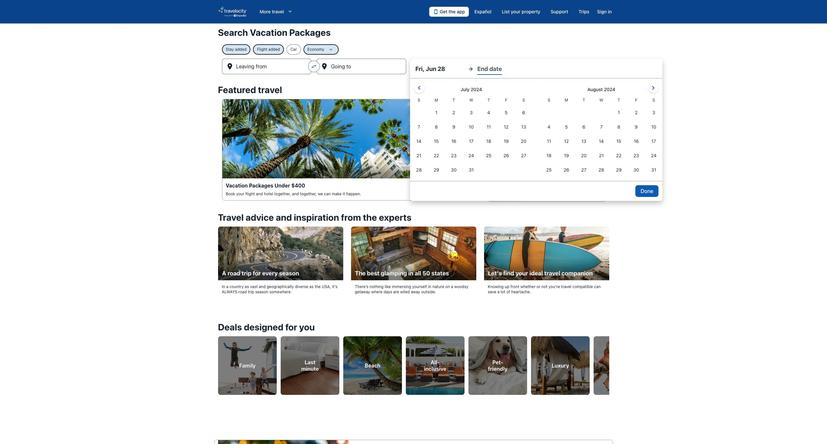 Task type: describe. For each thing, give the bounding box(es) containing it.
featured travel region
[[214, 81, 613, 209]]

next image
[[605, 360, 613, 368]]

travelocity logo image
[[218, 7, 247, 17]]

next month image
[[650, 84, 658, 92]]

previous image
[[214, 360, 222, 368]]



Task type: locate. For each thing, give the bounding box(es) containing it.
main content
[[0, 23, 827, 445]]

download the app button image
[[433, 9, 439, 14]]

swap origin and destination values image
[[311, 64, 317, 69]]

travel advice and inspiration from the experts region
[[214, 209, 613, 307]]

previous month image
[[416, 84, 423, 92]]



